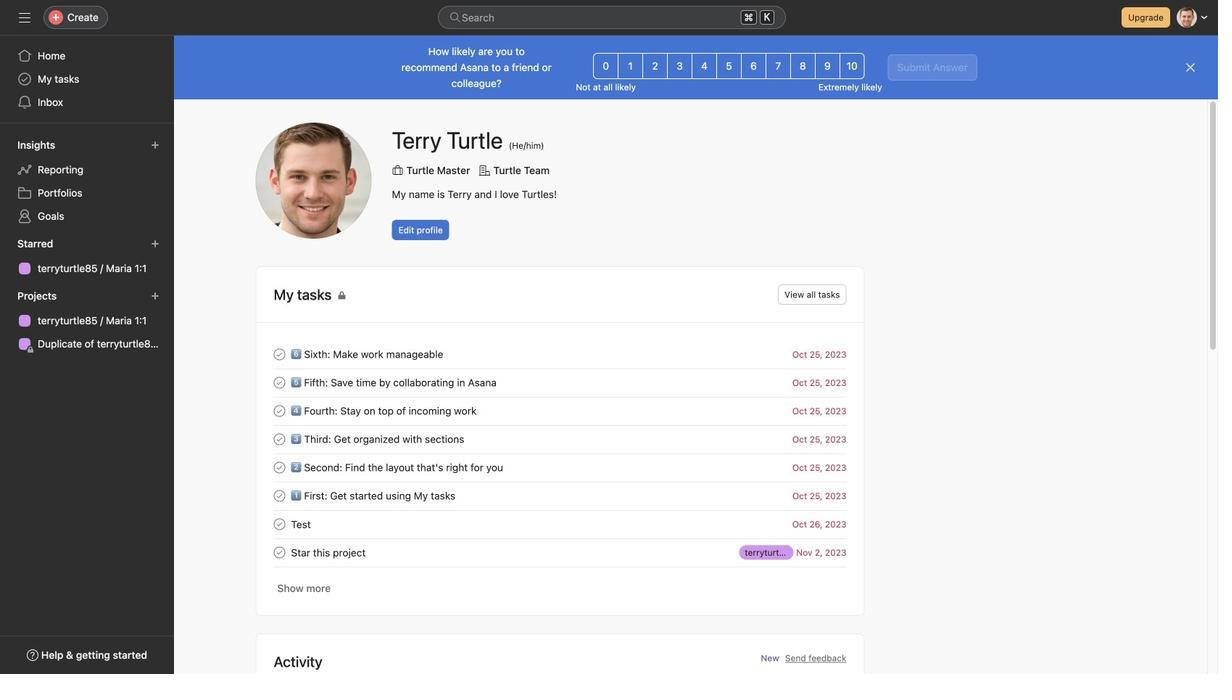 Task type: vqa. For each thing, say whether or not it's contained in the screenshot.
Continue with Google Button
no



Task type: describe. For each thing, give the bounding box(es) containing it.
5 list item from the top
[[256, 453, 864, 482]]

hide sidebar image
[[19, 12, 30, 23]]

mark complete image for fourth list item
[[271, 431, 288, 448]]

8 list item from the top
[[256, 538, 864, 567]]

mark complete image for 5th list item from the top
[[271, 459, 288, 476]]

mark complete image for sixth list item from the bottom of the page
[[271, 402, 288, 420]]

mark complete checkbox for fourth list item
[[271, 431, 288, 448]]

mark complete checkbox for 7th list item from the bottom of the page
[[271, 374, 288, 391]]

upload new photo image
[[256, 123, 372, 239]]

mark complete checkbox for sixth list item from the bottom of the page
[[271, 402, 288, 420]]

2 list item from the top
[[256, 369, 864, 397]]

1 list item from the top
[[256, 340, 864, 369]]

starred element
[[0, 231, 174, 283]]

mark complete image for 3rd list item from the bottom of the page
[[271, 487, 288, 505]]

mark complete image for eighth list item from the bottom of the page
[[271, 346, 288, 363]]

global element
[[0, 36, 174, 123]]

new insights image
[[151, 141, 160, 149]]

6 list item from the top
[[256, 482, 864, 510]]



Task type: locate. For each thing, give the bounding box(es) containing it.
projects element
[[0, 283, 174, 358]]

mark complete image for 1st list item from the bottom of the page
[[271, 544, 288, 561]]

option group
[[594, 53, 865, 79]]

1 vertical spatial mark complete image
[[271, 459, 288, 476]]

4 mark complete checkbox from the top
[[271, 459, 288, 476]]

mark complete image
[[271, 346, 288, 363], [271, 459, 288, 476], [271, 544, 288, 561]]

3 list item from the top
[[256, 397, 864, 425]]

mark complete checkbox for 5th list item from the top
[[271, 459, 288, 476]]

2 mark complete image from the top
[[271, 459, 288, 476]]

1 mark complete image from the top
[[271, 346, 288, 363]]

5 mark complete checkbox from the top
[[271, 515, 288, 533]]

None radio
[[594, 53, 619, 79], [618, 53, 644, 79], [643, 53, 668, 79], [692, 53, 718, 79], [717, 53, 742, 79], [741, 53, 767, 79], [840, 53, 865, 79], [594, 53, 619, 79], [618, 53, 644, 79], [643, 53, 668, 79], [692, 53, 718, 79], [717, 53, 742, 79], [741, 53, 767, 79], [840, 53, 865, 79]]

3 mark complete checkbox from the top
[[271, 544, 288, 561]]

3 mark complete image from the top
[[271, 431, 288, 448]]

4 list item from the top
[[256, 425, 864, 453]]

4 mark complete image from the top
[[271, 487, 288, 505]]

Mark complete checkbox
[[271, 374, 288, 391], [271, 402, 288, 420], [271, 431, 288, 448], [271, 459, 288, 476], [271, 515, 288, 533]]

add items to starred image
[[151, 239, 160, 248]]

mark complete checkbox for 3rd list item from the bottom of the page
[[271, 487, 288, 505]]

7 list item from the top
[[256, 510, 864, 538]]

2 vertical spatial mark complete checkbox
[[271, 544, 288, 561]]

1 mark complete image from the top
[[271, 374, 288, 391]]

2 mark complete checkbox from the top
[[271, 487, 288, 505]]

2 mark complete image from the top
[[271, 402, 288, 420]]

mark complete image for second list item from the bottom of the page
[[271, 515, 288, 533]]

3 mark complete checkbox from the top
[[271, 431, 288, 448]]

mark complete checkbox for 1st list item from the bottom of the page
[[271, 544, 288, 561]]

None field
[[438, 6, 786, 29]]

3 mark complete image from the top
[[271, 544, 288, 561]]

5 mark complete image from the top
[[271, 515, 288, 533]]

mark complete image for 7th list item from the bottom of the page
[[271, 374, 288, 391]]

new project or portfolio image
[[151, 292, 160, 300]]

2 mark complete checkbox from the top
[[271, 402, 288, 420]]

Mark complete checkbox
[[271, 346, 288, 363], [271, 487, 288, 505], [271, 544, 288, 561]]

0 vertical spatial mark complete image
[[271, 346, 288, 363]]

None radio
[[668, 53, 693, 79], [766, 53, 791, 79], [791, 53, 816, 79], [815, 53, 841, 79], [668, 53, 693, 79], [766, 53, 791, 79], [791, 53, 816, 79], [815, 53, 841, 79]]

mark complete checkbox for eighth list item from the bottom of the page
[[271, 346, 288, 363]]

list item
[[256, 340, 864, 369], [256, 369, 864, 397], [256, 397, 864, 425], [256, 425, 864, 453], [256, 453, 864, 482], [256, 482, 864, 510], [256, 510, 864, 538], [256, 538, 864, 567]]

1 vertical spatial mark complete checkbox
[[271, 487, 288, 505]]

insights element
[[0, 132, 174, 231]]

0 vertical spatial mark complete checkbox
[[271, 346, 288, 363]]

Search tasks, projects, and more text field
[[438, 6, 786, 29]]

1 mark complete checkbox from the top
[[271, 374, 288, 391]]

2 vertical spatial mark complete image
[[271, 544, 288, 561]]

1 mark complete checkbox from the top
[[271, 346, 288, 363]]

dismiss image
[[1186, 62, 1197, 73]]

mark complete checkbox for second list item from the bottom of the page
[[271, 515, 288, 533]]

mark complete image
[[271, 374, 288, 391], [271, 402, 288, 420], [271, 431, 288, 448], [271, 487, 288, 505], [271, 515, 288, 533]]



